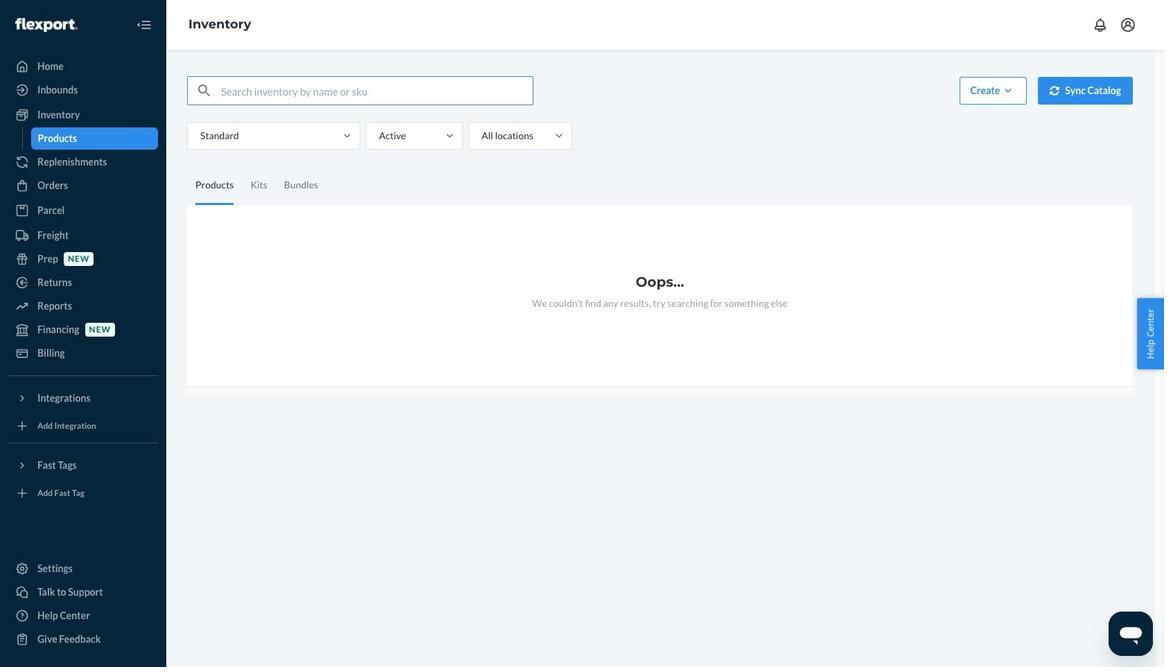 Task type: vqa. For each thing, say whether or not it's contained in the screenshot.
'Help Center' button on the right of page
no



Task type: describe. For each thing, give the bounding box(es) containing it.
sync alt image
[[1050, 86, 1060, 95]]

open notifications image
[[1093, 17, 1109, 33]]

Search inventory by name or sku text field
[[221, 77, 533, 105]]



Task type: locate. For each thing, give the bounding box(es) containing it.
close navigation image
[[136, 17, 153, 33]]

open account menu image
[[1120, 17, 1137, 33]]

flexport logo image
[[15, 18, 78, 32]]



